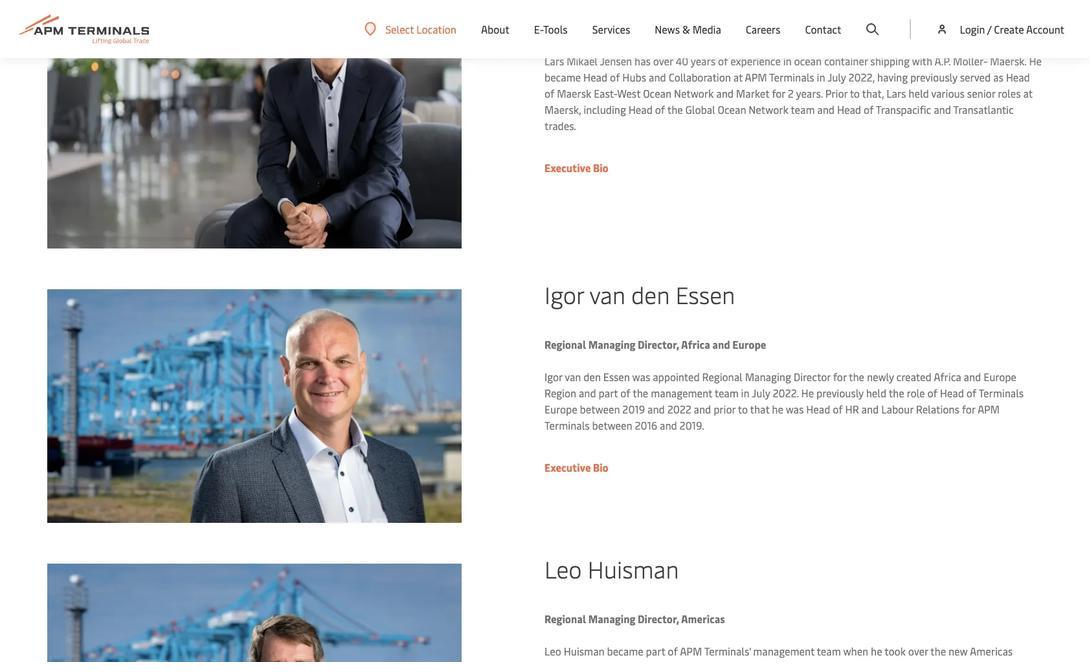 Task type: locate. For each thing, give the bounding box(es) containing it.
2 vertical spatial apm
[[680, 644, 702, 658]]

he
[[1029, 53, 1042, 68], [801, 386, 814, 400]]

0 horizontal spatial management
[[651, 386, 712, 400]]

0 horizontal spatial team
[[715, 386, 739, 400]]

1 vertical spatial was
[[786, 402, 804, 416]]

new
[[949, 644, 968, 658]]

executive bio for 2nd executive bio link from the bottom of the page
[[545, 160, 608, 175]]

europe
[[732, 337, 766, 352], [984, 370, 1016, 384], [545, 402, 577, 416]]

contact
[[805, 22, 841, 36]]

1 horizontal spatial at
[[1023, 86, 1033, 100]]

news & media
[[655, 22, 721, 36]]

labour
[[881, 402, 913, 416]]

select location
[[385, 22, 456, 36]]

2 executive bio link from the top
[[545, 461, 608, 475]]

2 executive bio from the top
[[545, 461, 608, 475]]

huisman
[[588, 553, 679, 585], [564, 644, 604, 658]]

the left newly on the right of page
[[849, 370, 864, 384]]

management
[[651, 386, 712, 400], [753, 644, 815, 658]]

over
[[653, 53, 673, 68], [908, 644, 928, 658]]

the left new
[[931, 644, 946, 658]]

maersk,
[[545, 102, 581, 116]]

0 vertical spatial became
[[545, 70, 581, 84]]

management right terminals'
[[753, 644, 815, 658]]

1 horizontal spatial essen
[[676, 279, 735, 310]]

in
[[783, 53, 792, 68], [817, 70, 825, 84], [741, 386, 749, 400], [576, 660, 585, 662]]

1 vertical spatial he
[[801, 386, 814, 400]]

0 vertical spatial den
[[631, 279, 670, 310]]

0 vertical spatial 2022.
[[773, 386, 799, 400]]

appointed
[[653, 370, 700, 384]]

lars left mikael
[[545, 53, 564, 68]]

transpacific
[[876, 102, 931, 116]]

1 horizontal spatial was
[[765, 660, 783, 662]]

managing
[[588, 337, 635, 352], [745, 370, 791, 384], [588, 612, 635, 626]]

bio
[[593, 160, 608, 175], [593, 461, 608, 475]]

services button
[[592, 0, 630, 58]]

1 horizontal spatial to
[[850, 86, 860, 100]]

1 vertical spatial regional
[[702, 370, 743, 384]]

africa
[[681, 337, 710, 352], [934, 370, 961, 384]]

bio for 2nd executive bio link from the top
[[593, 461, 608, 475]]

0 vertical spatial leo
[[545, 553, 582, 585]]

july inside 'leo huisman became part of apm terminals' management team when he took over the new americas region in july 2022. between 2019 and 2022 he was head of terminals latin america and prior to that'
[[587, 660, 605, 662]]

hubs up west
[[622, 70, 646, 84]]

leo huisma image
[[47, 564, 462, 662]]

for right relations
[[962, 402, 975, 416]]

0 vertical spatial to
[[850, 86, 860, 100]]

2 vertical spatial regional
[[545, 612, 586, 626]]

1 director, from the top
[[638, 337, 679, 352]]

1 horizontal spatial 2022
[[724, 660, 748, 662]]

at right roles
[[1023, 86, 1033, 100]]

2 horizontal spatial europe
[[984, 370, 1016, 384]]

2 horizontal spatial to
[[981, 660, 991, 662]]

0 vertical spatial network
[[674, 86, 714, 100]]

0 horizontal spatial to
[[738, 402, 748, 416]]

west
[[617, 86, 641, 100]]

huisman up region
[[564, 644, 604, 658]]

americas right new
[[970, 644, 1013, 658]]

0 horizontal spatial essen
[[603, 370, 630, 384]]

1 vertical spatial executive bio
[[545, 461, 608, 475]]

july up that
[[752, 386, 770, 400]]

collaboration up 40
[[630, 21, 695, 35]]

1 vertical spatial executive bio link
[[545, 461, 608, 475]]

he right maersk. on the top right of the page
[[1029, 53, 1042, 68]]

over inside 'leo huisman became part of apm terminals' management team when he took over the new americas region in july 2022. between 2019 and 2022 he was head of terminals latin america and prior to that'
[[908, 644, 928, 658]]

1 horizontal spatial team
[[791, 102, 815, 116]]

den inside igor van den essen was appointed regional managing director for the newly created africa and europe region and part of the management team in july 2022. he previously held the role of head of terminals europe between 2019 and 2022 and prior to that he was head of hr and labour relations for apm terminals between 2016 and 2019.
[[584, 370, 601, 384]]

july
[[827, 70, 846, 84], [752, 386, 770, 400], [587, 660, 605, 662]]

1 vertical spatial managing
[[745, 370, 791, 384]]

2 vertical spatial to
[[981, 660, 991, 662]]

1 vertical spatial leo
[[545, 644, 561, 658]]

container
[[824, 53, 868, 68]]

held inside lars mikael jensen has over 40 years of experience in ocean container shipping with a.p. moller- maersk. he became head of hubs and collaboration at apm terminals in july 2022, having previously served as head of maersk east-west ocean network and market for 2 years. prior to that, lars held various senior roles at maersk, including head of the global ocean network team and head of transpacific and transatlantic trades.
[[909, 86, 929, 100]]

2 horizontal spatial team
[[817, 644, 841, 658]]

the left the global
[[667, 102, 683, 116]]

regional up region
[[545, 612, 586, 626]]

0 vertical spatial europe
[[732, 337, 766, 352]]

huisman up the regional managing director, americas
[[588, 553, 679, 585]]

and
[[610, 21, 628, 35], [649, 70, 666, 84], [716, 86, 734, 100], [817, 102, 835, 116], [934, 102, 951, 116], [712, 337, 730, 352], [964, 370, 981, 384], [579, 386, 596, 400], [648, 402, 665, 416], [694, 402, 711, 416], [862, 402, 879, 416], [660, 418, 677, 433], [705, 660, 722, 662], [937, 660, 955, 662]]

1 horizontal spatial he
[[772, 402, 783, 416]]

2 vertical spatial europe
[[545, 402, 577, 416]]

igor
[[545, 279, 584, 310], [545, 370, 562, 384]]

2022
[[667, 402, 691, 416], [724, 660, 748, 662]]

0 vertical spatial executive bio
[[545, 160, 608, 175]]

2022 down terminals'
[[724, 660, 748, 662]]

essen inside igor van den essen was appointed regional managing director for the newly created africa and europe region and part of the management team in july 2022. he previously held the role of head of terminals europe between 2019 and 2022 and prior to that he was head of hr and labour relations for apm terminals between 2016 and 2019.
[[603, 370, 630, 384]]

jensen
[[600, 53, 632, 68]]

den for igor van den essen
[[631, 279, 670, 310]]

terminals
[[769, 70, 814, 84], [979, 386, 1024, 400], [545, 418, 590, 433], [824, 660, 869, 662]]

2
[[788, 86, 794, 100]]

leo huisman
[[545, 553, 679, 585]]

1 vertical spatial previously
[[817, 386, 864, 400]]

1 executive bio from the top
[[545, 160, 608, 175]]

to
[[850, 86, 860, 100], [738, 402, 748, 416], [981, 660, 991, 662]]

van inside igor van den essen was appointed regional managing director for the newly created africa and europe region and part of the management team in july 2022. he previously held the role of head of terminals europe between 2019 and 2022 and prior to that he was head of hr and labour relations for apm terminals between 2016 and 2019.
[[565, 370, 581, 384]]

july right region
[[587, 660, 605, 662]]

2016
[[635, 418, 657, 433]]

of
[[571, 21, 582, 35], [718, 53, 728, 68], [610, 70, 620, 84], [545, 86, 554, 100], [655, 102, 665, 116], [864, 102, 874, 116], [621, 386, 630, 400], [927, 386, 937, 400], [967, 386, 976, 400], [833, 402, 843, 416], [668, 644, 678, 658], [812, 660, 822, 662]]

apm inside 'leo huisman became part of apm terminals' management team when he took over the new americas region in july 2022. between 2019 and 2022 he was head of terminals latin america and prior to that'
[[680, 644, 702, 658]]

0 vertical spatial managing
[[588, 337, 635, 352]]

2 bio from the top
[[593, 461, 608, 475]]

americas up terminals'
[[681, 612, 725, 626]]

previously up hr
[[817, 386, 864, 400]]

0 horizontal spatial prior
[[714, 402, 736, 416]]

0 horizontal spatial den
[[584, 370, 601, 384]]

2019
[[622, 402, 645, 416], [680, 660, 702, 662]]

network down market
[[749, 102, 788, 116]]

july up prior
[[827, 70, 846, 84]]

for left 2
[[772, 86, 785, 100]]

1 vertical spatial americas
[[970, 644, 1013, 658]]

0 horizontal spatial network
[[674, 86, 714, 100]]

regional managing director, africa and europe
[[545, 337, 766, 352]]

2 vertical spatial he
[[751, 660, 762, 662]]

tools
[[543, 22, 568, 36]]

executive bio
[[545, 160, 608, 175], [545, 461, 608, 475]]

africa right "created"
[[934, 370, 961, 384]]

the inside 'leo huisman became part of apm terminals' management team when he took over the new americas region in july 2022. between 2019 and 2022 he was head of terminals latin america and prior to that'
[[931, 644, 946, 658]]

the
[[667, 102, 683, 116], [849, 370, 864, 384], [633, 386, 648, 400], [889, 386, 904, 400], [931, 644, 946, 658]]

africa up appointed
[[681, 337, 710, 352]]

1 vertical spatial for
[[833, 370, 847, 384]]

1 vertical spatial at
[[1023, 86, 1033, 100]]

1 horizontal spatial den
[[631, 279, 670, 310]]

2019 inside igor van den essen was appointed regional managing director for the newly created africa and europe region and part of the management team in july 2022. he previously held the role of head of terminals europe between 2019 and 2022 and prior to that he was head of hr and labour relations for apm terminals between 2016 and 2019.
[[622, 402, 645, 416]]

held up transpacific
[[909, 86, 929, 100]]

den
[[631, 279, 670, 310], [584, 370, 601, 384]]

years.
[[796, 86, 823, 100]]

hubs up mikael
[[584, 21, 608, 35]]

1 igor from the top
[[545, 279, 584, 310]]

essen
[[676, 279, 735, 310], [603, 370, 630, 384]]

2 leo from the top
[[545, 644, 561, 658]]

1 bio from the top
[[593, 160, 608, 175]]

team inside igor van den essen was appointed regional managing director for the newly created africa and europe region and part of the management team in july 2022. he previously held the role of head of terminals europe between 2019 and 2022 and prior to that he was head of hr and labour relations for apm terminals between 2016 and 2019.
[[715, 386, 739, 400]]

regional right appointed
[[702, 370, 743, 384]]

shipping
[[870, 53, 910, 68]]

2 horizontal spatial july
[[827, 70, 846, 84]]

became up maersk
[[545, 70, 581, 84]]

management down appointed
[[651, 386, 712, 400]]

prior inside 'leo huisman became part of apm terminals' management team when he took over the new americas region in july 2022. between 2019 and 2022 he was head of terminals latin america and prior to that'
[[957, 660, 979, 662]]

for
[[772, 86, 785, 100], [833, 370, 847, 384], [962, 402, 975, 416]]

team
[[791, 102, 815, 116], [715, 386, 739, 400], [817, 644, 841, 658]]

0 horizontal spatial he
[[801, 386, 814, 400]]

0 vertical spatial 2019
[[622, 402, 645, 416]]

0 horizontal spatial for
[[772, 86, 785, 100]]

director, up appointed
[[638, 337, 679, 352]]

about button
[[481, 0, 509, 58]]

prior left that
[[714, 402, 736, 416]]

1 horizontal spatial lars
[[887, 86, 906, 100]]

van for igor van den essen
[[590, 279, 625, 310]]

he inside lars mikael jensen has over 40 years of experience in ocean container shipping with a.p. moller- maersk. he became head of hubs and collaboration at apm terminals in july 2022, having previously served as head of maersk east-west ocean network and market for 2 years. prior to that, lars held various senior roles at maersk, including head of the global ocean network team and head of transpacific and transatlantic trades.
[[1029, 53, 1042, 68]]

1 horizontal spatial part
[[646, 644, 665, 658]]

0 vertical spatial igor
[[545, 279, 584, 310]]

services
[[592, 22, 630, 36]]

igor inside igor van den essen was appointed regional managing director for the newly created africa and europe region and part of the management team in july 2022. he previously held the role of head of terminals europe between 2019 and 2022 and prior to that he was head of hr and labour relations for apm terminals between 2016 and 2019.
[[545, 370, 562, 384]]

0 vertical spatial 2022
[[667, 402, 691, 416]]

/
[[987, 22, 992, 36]]

leo inside 'leo huisman became part of apm terminals' management team when he took over the new americas region in july 2022. between 2019 and 2022 he was head of terminals latin america and prior to that'
[[545, 644, 561, 658]]

1 horizontal spatial over
[[908, 644, 928, 658]]

van
[[590, 279, 625, 310], [565, 370, 581, 384]]

select location button
[[365, 22, 456, 36]]

he
[[772, 402, 783, 416], [871, 644, 882, 658], [751, 660, 762, 662]]

over up "america"
[[908, 644, 928, 658]]

login / create account
[[960, 22, 1064, 36]]

2 igor from the top
[[545, 370, 562, 384]]

1 horizontal spatial van
[[590, 279, 625, 310]]

1 vertical spatial ocean
[[718, 102, 746, 116]]

1 vertical spatial 2022.
[[608, 660, 634, 662]]

2 vertical spatial for
[[962, 402, 975, 416]]

previously
[[910, 70, 957, 84], [817, 386, 864, 400]]

previously down a.p. on the top right of the page
[[910, 70, 957, 84]]

leo for leo huisman became part of apm terminals' management team when he took over the new americas region in july 2022. between 2019 and 2022 he was head of terminals latin america and prior to that
[[545, 644, 561, 658]]

1 horizontal spatial apm
[[745, 70, 767, 84]]

1 horizontal spatial 2019
[[680, 660, 702, 662]]

1 vertical spatial collaboration
[[669, 70, 731, 84]]

at up market
[[733, 70, 743, 84]]

1 horizontal spatial previously
[[910, 70, 957, 84]]

1 vertical spatial igor
[[545, 370, 562, 384]]

became
[[545, 70, 581, 84], [607, 644, 643, 658]]

0 vertical spatial over
[[653, 53, 673, 68]]

2022. down director
[[773, 386, 799, 400]]

network up the global
[[674, 86, 714, 100]]

1 vertical spatial essen
[[603, 370, 630, 384]]

2022 up 2019.
[[667, 402, 691, 416]]

1 vertical spatial part
[[646, 644, 665, 658]]

2 horizontal spatial for
[[962, 402, 975, 416]]

igor for igor van den essen
[[545, 279, 584, 310]]

0 horizontal spatial at
[[733, 70, 743, 84]]

e-tools
[[534, 22, 568, 36]]

0 vertical spatial between
[[580, 402, 620, 416]]

part right the "region"
[[599, 386, 618, 400]]

part up between
[[646, 644, 665, 658]]

0 horizontal spatial part
[[599, 386, 618, 400]]

america
[[897, 660, 935, 662]]

to inside lars mikael jensen has over 40 years of experience in ocean container shipping with a.p. moller- maersk. he became head of hubs and collaboration at apm terminals in july 2022, having previously served as head of maersk east-west ocean network and market for 2 years. prior to that, lars held various senior roles at maersk, including head of the global ocean network team and head of transpacific and transatlantic trades.
[[850, 86, 860, 100]]

to inside 'leo huisman became part of apm terminals' management team when he took over the new americas region in july 2022. between 2019 and 2022 he was head of terminals latin america and prior to that'
[[981, 660, 991, 662]]

east-
[[594, 86, 617, 100]]

newly
[[867, 370, 894, 384]]

1 horizontal spatial management
[[753, 644, 815, 658]]

1 vertical spatial he
[[871, 644, 882, 658]]

0 vertical spatial van
[[590, 279, 625, 310]]

managing down igor van den essen
[[588, 337, 635, 352]]

held down newly on the right of page
[[866, 386, 886, 400]]

became up between
[[607, 644, 643, 658]]

regional up the "region"
[[545, 337, 586, 352]]

0 horizontal spatial over
[[653, 53, 673, 68]]

held inside igor van den essen was appointed regional managing director for the newly created africa and europe region and part of the management team in july 2022. he previously held the role of head of terminals europe between 2019 and 2022 and prior to that he was head of hr and labour relations for apm terminals between 2016 and 2019.
[[866, 386, 886, 400]]

prior down new
[[957, 660, 979, 662]]

was inside 'leo huisman became part of apm terminals' management team when he took over the new americas region in july 2022. between 2019 and 2022 he was head of terminals latin america and prior to that'
[[765, 660, 783, 662]]

managing for huisman
[[588, 612, 635, 626]]

part inside 'leo huisman became part of apm terminals' management team when he took over the new americas region in july 2022. between 2019 and 2022 he was head of terminals latin america and prior to that'
[[646, 644, 665, 658]]

location
[[416, 22, 456, 36]]

2022. left between
[[608, 660, 634, 662]]

collaboration down the years
[[669, 70, 731, 84]]

apm inside lars mikael jensen has over 40 years of experience in ocean container shipping with a.p. moller- maersk. he became head of hubs and collaboration at apm terminals in july 2022, having previously served as head of maersk east-west ocean network and market for 2 years. prior to that, lars held various senior roles at maersk, including head of the global ocean network team and head of transpacific and transatlantic trades.
[[745, 70, 767, 84]]

was
[[632, 370, 650, 384], [786, 402, 804, 416], [765, 660, 783, 662]]

0 horizontal spatial hubs
[[584, 21, 608, 35]]

senior
[[967, 86, 995, 100]]

ocean right west
[[643, 86, 671, 100]]

when
[[843, 644, 868, 658]]

lars down 'having'
[[887, 86, 906, 100]]

for right director
[[833, 370, 847, 384]]

den for igor van den essen was appointed regional managing director for the newly created africa and europe region and part of the management team in july 2022. he previously held the role of head of terminals europe between 2019 and 2022 and prior to that he was head of hr and labour relations for apm terminals between 2016 and 2019.
[[584, 370, 601, 384]]

trades.
[[545, 118, 576, 132]]

managing down leo huisman
[[588, 612, 635, 626]]

1 vertical spatial africa
[[934, 370, 961, 384]]

0 vertical spatial hubs
[[584, 21, 608, 35]]

essen for igor van den essen
[[676, 279, 735, 310]]

director, for van
[[638, 337, 679, 352]]

1 vertical spatial management
[[753, 644, 815, 658]]

essen for igor van den essen was appointed regional managing director for the newly created africa and europe region and part of the management team in july 2022. he previously held the role of head of terminals europe between 2019 and 2022 and prior to that he was head of hr and labour relations for apm terminals between 2016 and 2019.
[[603, 370, 630, 384]]

0 vertical spatial july
[[827, 70, 846, 84]]

2 horizontal spatial was
[[786, 402, 804, 416]]

management inside igor van den essen was appointed regional managing director for the newly created africa and europe region and part of the management team in july 2022. he previously held the role of head of terminals europe between 2019 and 2022 and prior to that he was head of hr and labour relations for apm terminals between 2016 and 2019.
[[651, 386, 712, 400]]

leo
[[545, 553, 582, 585], [545, 644, 561, 658]]

ocean down market
[[718, 102, 746, 116]]

apm down experience
[[745, 70, 767, 84]]

over inside lars mikael jensen has over 40 years of experience in ocean container shipping with a.p. moller- maersk. he became head of hubs and collaboration at apm terminals in july 2022, having previously served as head of maersk east-west ocean network and market for 2 years. prior to that, lars held various senior roles at maersk, including head of the global ocean network team and head of transpacific and transatlantic trades.
[[653, 53, 673, 68]]

director, up between
[[638, 612, 679, 626]]

apm left terminals'
[[680, 644, 702, 658]]

0 horizontal spatial europe
[[545, 402, 577, 416]]

executive bio for 2nd executive bio link from the top
[[545, 461, 608, 475]]

apm right relations
[[978, 402, 1000, 416]]

1 vertical spatial van
[[565, 370, 581, 384]]

1 horizontal spatial became
[[607, 644, 643, 658]]

0 horizontal spatial held
[[866, 386, 886, 400]]

1 horizontal spatial africa
[[934, 370, 961, 384]]

executive
[[545, 160, 591, 175], [545, 461, 591, 475]]

executive bio link
[[545, 160, 608, 175], [545, 461, 608, 475]]

0 vertical spatial for
[[772, 86, 785, 100]]

huisman inside 'leo huisman became part of apm terminals' management team when he took over the new americas region in july 2022. between 2019 and 2022 he was head of terminals latin america and prior to that'
[[564, 644, 604, 658]]

1 leo from the top
[[545, 553, 582, 585]]

2 vertical spatial team
[[817, 644, 841, 658]]

collaboration
[[630, 21, 695, 35], [669, 70, 731, 84]]

0 horizontal spatial he
[[751, 660, 762, 662]]

1 vertical spatial team
[[715, 386, 739, 400]]

hubs inside lars mikael jensen has over 40 years of experience in ocean container shipping with a.p. moller- maersk. he became head of hubs and collaboration at apm terminals in july 2022, having previously served as head of maersk east-west ocean network and market for 2 years. prior to that, lars held various senior roles at maersk, including head of the global ocean network team and head of transpacific and transatlantic trades.
[[622, 70, 646, 84]]

0 vertical spatial prior
[[714, 402, 736, 416]]

0 horizontal spatial ocean
[[643, 86, 671, 100]]

managing up that
[[745, 370, 791, 384]]

1 vertical spatial july
[[752, 386, 770, 400]]

0 vertical spatial regional
[[545, 337, 586, 352]]

terminals inside 'leo huisman became part of apm terminals' management team when he took over the new americas region in july 2022. between 2019 and 2022 he was head of terminals latin america and prior to that'
[[824, 660, 869, 662]]

1 vertical spatial hubs
[[622, 70, 646, 84]]

he down director
[[801, 386, 814, 400]]

role
[[907, 386, 925, 400]]

july inside igor van den essen was appointed regional managing director for the newly created africa and europe region and part of the management team in july 2022. he previously held the role of head of terminals europe between 2019 and 2022 and prior to that he was head of hr and labour relations for apm terminals between 2016 and 2019.
[[752, 386, 770, 400]]

e-
[[534, 22, 543, 36]]

2 director, from the top
[[638, 612, 679, 626]]

americas
[[681, 612, 725, 626], [970, 644, 1013, 658]]

prior
[[714, 402, 736, 416], [957, 660, 979, 662]]

lars
[[545, 53, 564, 68], [887, 86, 906, 100]]

2022,
[[848, 70, 875, 84]]

over left 40
[[653, 53, 673, 68]]

2019 right between
[[680, 660, 702, 662]]

has
[[635, 53, 651, 68]]

2022 inside 'leo huisman became part of apm terminals' management team when he took over the new americas region in july 2022. between 2019 and 2022 he was head of terminals latin america and prior to that'
[[724, 660, 748, 662]]

held
[[909, 86, 929, 100], [866, 386, 886, 400]]

2019 up 2016
[[622, 402, 645, 416]]



Task type: describe. For each thing, give the bounding box(es) containing it.
global
[[685, 102, 715, 116]]

market
[[736, 86, 769, 100]]

head inside 'leo huisman became part of apm terminals' management team when he took over the new americas region in july 2022. between 2019 and 2022 he was head of terminals latin america and prior to that'
[[785, 660, 809, 662]]

moller-
[[953, 53, 988, 68]]

having
[[877, 70, 908, 84]]

careers
[[746, 22, 781, 36]]

team inside lars mikael jensen has over 40 years of experience in ocean container shipping with a.p. moller- maersk. he became head of hubs and collaboration at apm terminals in july 2022, having previously served as head of maersk east-west ocean network and market for 2 years. prior to that, lars held various senior roles at maersk, including head of the global ocean network team and head of transpacific and transatlantic trades.
[[791, 102, 815, 116]]

2 horizontal spatial he
[[871, 644, 882, 658]]

2022. inside 'leo huisman became part of apm terminals' management team when he took over the new americas region in july 2022. between 2019 and 2022 he was head of terminals latin america and prior to that'
[[608, 660, 634, 662]]

1 horizontal spatial for
[[833, 370, 847, 384]]

bio for 2nd executive bio link from the bottom of the page
[[593, 160, 608, 175]]

region
[[545, 386, 576, 400]]

region
[[545, 660, 574, 662]]

the inside lars mikael jensen has over 40 years of experience in ocean container shipping with a.p. moller- maersk. he became head of hubs and collaboration at apm terminals in july 2022, having previously served as head of maersk east-west ocean network and market for 2 years. prior to that, lars held various senior roles at maersk, including head of the global ocean network team and head of transpacific and transatlantic trades.
[[667, 102, 683, 116]]

&
[[682, 22, 690, 36]]

2019.
[[680, 418, 704, 433]]

management inside 'leo huisman became part of apm terminals' management team when he took over the new americas region in july 2022. between 2019 and 2022 he was head of terminals latin america and prior to that'
[[753, 644, 815, 658]]

2 executive from the top
[[545, 461, 591, 475]]

mikael
[[567, 53, 598, 68]]

news
[[655, 22, 680, 36]]

maersk
[[557, 86, 591, 100]]

leo for leo huisman
[[545, 553, 582, 585]]

relations
[[916, 402, 959, 416]]

lars mikael jensen small image
[[47, 0, 462, 249]]

igor van den essen
[[545, 279, 735, 310]]

maersk.
[[990, 53, 1027, 68]]

he inside igor van den essen was appointed regional managing director for the newly created africa and europe region and part of the management team in july 2022. he previously held the role of head of terminals europe between 2019 and 2022 and prior to that he was head of hr and labour relations for apm terminals between 2016 and 2019.
[[801, 386, 814, 400]]

1 vertical spatial between
[[592, 418, 632, 433]]

1 executive bio link from the top
[[545, 160, 608, 175]]

igor van den essen image
[[47, 290, 462, 523]]

about
[[481, 22, 509, 36]]

leo huisman became part of apm terminals' management team when he took over the new americas region in july 2022. between 2019 and 2022 he was head of terminals latin america and prior to that
[[545, 644, 1016, 662]]

1 vertical spatial europe
[[984, 370, 1016, 384]]

a.p.
[[935, 53, 951, 68]]

ocean
[[794, 53, 822, 68]]

transatlantic
[[953, 102, 1014, 116]]

regional for igor van den essen
[[545, 337, 586, 352]]

for inside lars mikael jensen has over 40 years of experience in ocean container shipping with a.p. moller- maersk. he became head of hubs and collaboration at apm terminals in july 2022, having previously served as head of maersk east-west ocean network and market for 2 years. prior to that, lars held various senior roles at maersk, including head of the global ocean network team and head of transpacific and transatlantic trades.
[[772, 86, 785, 100]]

in inside igor van den essen was appointed regional managing director for the newly created africa and europe region and part of the management team in july 2022. he previously held the role of head of terminals europe between 2019 and 2022 and prior to that he was head of hr and labour relations for apm terminals between 2016 and 2019.
[[741, 386, 749, 400]]

lars mikael jensen has over 40 years of experience in ocean container shipping with a.p. moller- maersk. he became head of hubs and collaboration at apm terminals in july 2022, having previously served as head of maersk east-west ocean network and market for 2 years. prior to that, lars held various senior roles at maersk, including head of the global ocean network team and head of transpacific and transatlantic trades.
[[545, 53, 1042, 132]]

took
[[885, 644, 906, 658]]

part inside igor van den essen was appointed regional managing director for the newly created africa and europe region and part of the management team in july 2022. he previously held the role of head of terminals europe between 2019 and 2022 and prior to that he was head of hr and labour relations for apm terminals between 2016 and 2019.
[[599, 386, 618, 400]]

prior
[[825, 86, 848, 100]]

years
[[691, 53, 716, 68]]

became inside lars mikael jensen has over 40 years of experience in ocean container shipping with a.p. moller- maersk. he became head of hubs and collaboration at apm terminals in july 2022, having previously served as head of maersk east-west ocean network and market for 2 years. prior to that, lars held various senior roles at maersk, including head of the global ocean network team and head of transpacific and transatlantic trades.
[[545, 70, 581, 84]]

the up 2016
[[633, 386, 648, 400]]

previously inside lars mikael jensen has over 40 years of experience in ocean container shipping with a.p. moller- maersk. he became head of hubs and collaboration at apm terminals in july 2022, having previously served as head of maersk east-west ocean network and market for 2 years. prior to that, lars held various senior roles at maersk, including head of the global ocean network team and head of transpacific and transatlantic trades.
[[910, 70, 957, 84]]

igor van den essen was appointed regional managing director for the newly created africa and europe region and part of the management team in july 2022. he previously held the role of head of terminals europe between 2019 and 2022 and prior to that he was head of hr and labour relations for apm terminals between 2016 and 2019.
[[545, 370, 1024, 433]]

e-tools button
[[534, 0, 568, 58]]

between
[[636, 660, 677, 662]]

managing for van
[[588, 337, 635, 352]]

roles
[[998, 86, 1021, 100]]

to inside igor van den essen was appointed regional managing director for the newly created africa and europe region and part of the management team in july 2022. he previously held the role of head of terminals europe between 2019 and 2022 and prior to that he was head of hr and labour relations for apm terminals between 2016 and 2019.
[[738, 402, 748, 416]]

0 horizontal spatial was
[[632, 370, 650, 384]]

became inside 'leo huisman became part of apm terminals' management team when he took over the new americas region in july 2022. between 2019 and 2022 he was head of terminals latin america and prior to that'
[[607, 644, 643, 658]]

0 horizontal spatial americas
[[681, 612, 725, 626]]

africa inside igor van den essen was appointed regional managing director for the newly created africa and europe region and part of the management team in july 2022. he previously held the role of head of terminals europe between 2019 and 2022 and prior to that he was head of hr and labour relations for apm terminals between 2016 and 2019.
[[934, 370, 961, 384]]

director
[[794, 370, 831, 384]]

regional inside igor van den essen was appointed regional managing director for the newly created africa and europe region and part of the management team in july 2022. he previously held the role of head of terminals europe between 2019 and 2022 and prior to that he was head of hr and labour relations for apm terminals between 2016 and 2019.
[[702, 370, 743, 384]]

regional for leo huisman
[[545, 612, 586, 626]]

latin
[[871, 660, 895, 662]]

various
[[931, 86, 965, 100]]

managing inside igor van den essen was appointed regional managing director for the newly created africa and europe region and part of the management team in july 2022. he previously held the role of head of terminals europe between 2019 and 2022 and prior to that he was head of hr and labour relations for apm terminals between 2016 and 2019.
[[745, 370, 791, 384]]

2019 inside 'leo huisman became part of apm terminals' management team when he took over the new americas region in july 2022. between 2019 and 2022 he was head of terminals latin america and prior to that'
[[680, 660, 702, 662]]

igor for igor van den essen was appointed regional managing director for the newly created africa and europe region and part of the management team in july 2022. he previously held the role of head of terminals europe between 2019 and 2022 and prior to that he was head of hr and labour relations for apm terminals between 2016 and 2019.
[[545, 370, 562, 384]]

van for igor van den essen was appointed regional managing director for the newly created africa and europe region and part of the management team in july 2022. he previously held the role of head of terminals europe between 2019 and 2022 and prior to that he was head of hr and labour relations for apm terminals between 2016 and 2019.
[[565, 370, 581, 384]]

1 vertical spatial lars
[[887, 86, 906, 100]]

hr
[[845, 402, 859, 416]]

1 executive from the top
[[545, 160, 591, 175]]

prior inside igor van den essen was appointed regional managing director for the newly created africa and europe region and part of the management team in july 2022. he previously held the role of head of terminals europe between 2019 and 2022 and prior to that he was head of hr and labour relations for apm terminals between 2016 and 2019.
[[714, 402, 736, 416]]

media
[[693, 22, 721, 36]]

created
[[897, 370, 932, 384]]

experience
[[731, 53, 781, 68]]

as
[[993, 70, 1003, 84]]

that
[[750, 402, 770, 416]]

including
[[584, 102, 626, 116]]

huisman for leo huisman became part of apm terminals' management team when he took over the new americas region in july 2022. between 2019 and 2022 he was head of terminals latin america and prior to that
[[564, 644, 604, 658]]

0 horizontal spatial lars
[[545, 53, 564, 68]]

careers button
[[746, 0, 781, 58]]

apm inside igor van den essen was appointed regional managing director for the newly created africa and europe region and part of the management team in july 2022. he previously held the role of head of terminals europe between 2019 and 2022 and prior to that he was head of hr and labour relations for apm terminals between 2016 and 2019.
[[978, 402, 1000, 416]]

contact button
[[805, 0, 841, 58]]

account
[[1026, 22, 1064, 36]]

40
[[676, 53, 688, 68]]

login
[[960, 22, 985, 36]]

that,
[[862, 86, 884, 100]]

regional managing director, americas
[[545, 612, 725, 626]]

terminals'
[[704, 644, 751, 658]]

served
[[960, 70, 991, 84]]

he inside igor van den essen was appointed regional managing director for the newly created africa and europe region and part of the management team in july 2022. he previously held the role of head of terminals europe between 2019 and 2022 and prior to that he was head of hr and labour relations for apm terminals between 2016 and 2019.
[[772, 402, 783, 416]]

1 horizontal spatial ocean
[[718, 102, 746, 116]]

july inside lars mikael jensen has over 40 years of experience in ocean container shipping with a.p. moller- maersk. he became head of hubs and collaboration at apm terminals in july 2022, having previously served as head of maersk east-west ocean network and market for 2 years. prior to that, lars held various senior roles at maersk, including head of the global ocean network team and head of transpacific and transatlantic trades.
[[827, 70, 846, 84]]

americas inside 'leo huisman became part of apm terminals' management team when he took over the new americas region in july 2022. between 2019 and 2022 he was head of terminals latin america and prior to that'
[[970, 644, 1013, 658]]

create
[[994, 22, 1024, 36]]

team inside 'leo huisman became part of apm terminals' management team when he took over the new americas region in july 2022. between 2019 and 2022 he was head of terminals latin america and prior to that'
[[817, 644, 841, 658]]

0 vertical spatial collaboration
[[630, 21, 695, 35]]

terminals inside lars mikael jensen has over 40 years of experience in ocean container shipping with a.p. moller- maersk. he became head of hubs and collaboration at apm terminals in july 2022, having previously served as head of maersk east-west ocean network and market for 2 years. prior to that, lars held various senior roles at maersk, including head of the global ocean network team and head of transpacific and transatlantic trades.
[[769, 70, 814, 84]]

huisman for leo huisman
[[588, 553, 679, 585]]

news & media button
[[655, 0, 721, 58]]

2022 inside igor van den essen was appointed regional managing director for the newly created africa and europe region and part of the management team in july 2022. he previously held the role of head of terminals europe between 2019 and 2022 and prior to that he was head of hr and labour relations for apm terminals between 2016 and 2019.
[[667, 402, 691, 416]]

collaboration inside lars mikael jensen has over 40 years of experience in ocean container shipping with a.p. moller- maersk. he became head of hubs and collaboration at apm terminals in july 2022, having previously served as head of maersk east-west ocean network and market for 2 years. prior to that, lars held various senior roles at maersk, including head of the global ocean network team and head of transpacific and transatlantic trades.
[[669, 70, 731, 84]]

1 horizontal spatial europe
[[732, 337, 766, 352]]

2022. inside igor van den essen was appointed regional managing director for the newly created africa and europe region and part of the management team in july 2022. he previously held the role of head of terminals europe between 2019 and 2022 and prior to that he was head of hr and labour relations for apm terminals between 2016 and 2019.
[[773, 386, 799, 400]]

with
[[912, 53, 932, 68]]

previously inside igor van den essen was appointed regional managing director for the newly created africa and europe region and part of the management team in july 2022. he previously held the role of head of terminals europe between 2019 and 2022 and prior to that he was head of hr and labour relations for apm terminals between 2016 and 2019.
[[817, 386, 864, 400]]

in inside 'leo huisman became part of apm terminals' management team when he took over the new americas region in july 2022. between 2019 and 2022 he was head of terminals latin america and prior to that'
[[576, 660, 585, 662]]

1 horizontal spatial network
[[749, 102, 788, 116]]

0 vertical spatial at
[[733, 70, 743, 84]]

login / create account link
[[936, 0, 1064, 58]]

head of hubs and collaboration
[[545, 21, 695, 35]]

the up the labour
[[889, 386, 904, 400]]

select
[[385, 22, 414, 36]]

0 vertical spatial africa
[[681, 337, 710, 352]]

director, for huisman
[[638, 612, 679, 626]]



Task type: vqa. For each thing, say whether or not it's contained in the screenshot.
team within Igor van den Essen was appointed Regional Managing Director for the newly created Africa and Europe Region and part of the management team in July 2022. He previously held the role of Head of Terminals Europe between 2019 and 2022 and prior to that he was Head of HR and Labour Relations for APM Terminals between 2016 and 2019.
yes



